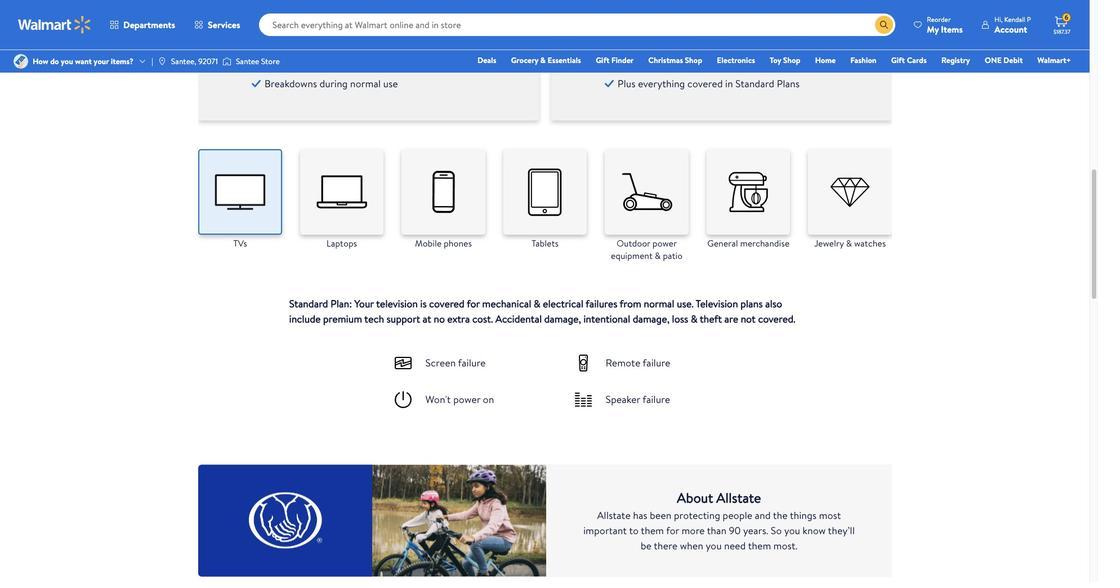 Task type: describe. For each thing, give the bounding box(es) containing it.
want
[[75, 56, 92, 67]]

reorder
[[927, 14, 951, 24]]

gift cards
[[891, 55, 927, 66]]

christmas shop
[[648, 55, 702, 66]]

electronics
[[717, 55, 755, 66]]

&
[[540, 55, 546, 66]]

gift finder link
[[591, 54, 639, 66]]

hi, kendall p account
[[995, 14, 1031, 35]]

you
[[61, 56, 73, 67]]

store
[[261, 56, 280, 67]]

toy shop link
[[765, 54, 806, 66]]

departments
[[123, 19, 175, 31]]

one debit
[[985, 55, 1023, 66]]

registry
[[942, 55, 970, 66]]

cards
[[907, 55, 927, 66]]

walmart+ link
[[1033, 54, 1076, 66]]

kendall
[[1004, 14, 1026, 24]]

debit
[[1004, 55, 1023, 66]]

christmas
[[648, 55, 683, 66]]

 image for santee store
[[222, 56, 231, 67]]

gift finder
[[596, 55, 634, 66]]

deals
[[478, 55, 496, 66]]

6
[[1065, 13, 1069, 22]]

services
[[208, 19, 240, 31]]

 image for santee, 92071
[[158, 57, 167, 66]]

santee
[[236, 56, 259, 67]]

items
[[941, 23, 963, 35]]

Search search field
[[259, 14, 896, 36]]

toy shop
[[770, 55, 801, 66]]

shop for christmas shop
[[685, 55, 702, 66]]

hi,
[[995, 14, 1003, 24]]

one
[[985, 55, 1002, 66]]

92071
[[198, 56, 218, 67]]

deals link
[[473, 54, 502, 66]]

 image for how do you want your items?
[[14, 54, 28, 69]]

Walmart Site-Wide search field
[[259, 14, 896, 36]]

santee store
[[236, 56, 280, 67]]

your
[[94, 56, 109, 67]]

grocery
[[511, 55, 539, 66]]



Task type: vqa. For each thing, say whether or not it's contained in the screenshot.
OF
no



Task type: locate. For each thing, give the bounding box(es) containing it.
walmart+
[[1038, 55, 1071, 66]]

gift for gift cards
[[891, 55, 905, 66]]

1 gift from the left
[[596, 55, 610, 66]]

departments button
[[100, 11, 185, 38]]

1 horizontal spatial gift
[[891, 55, 905, 66]]

2 gift from the left
[[891, 55, 905, 66]]

1 horizontal spatial  image
[[158, 57, 167, 66]]

gift for gift finder
[[596, 55, 610, 66]]

 image
[[14, 54, 28, 69], [222, 56, 231, 67], [158, 57, 167, 66]]

fashion link
[[845, 54, 882, 66]]

electronics link
[[712, 54, 760, 66]]

home
[[815, 55, 836, 66]]

0 horizontal spatial shop
[[685, 55, 702, 66]]

essentials
[[548, 55, 581, 66]]

registry link
[[936, 54, 975, 66]]

santee, 92071
[[171, 56, 218, 67]]

2 horizontal spatial  image
[[222, 56, 231, 67]]

shop
[[685, 55, 702, 66], [783, 55, 801, 66]]

0 horizontal spatial  image
[[14, 54, 28, 69]]

1 horizontal spatial shop
[[783, 55, 801, 66]]

|
[[152, 56, 153, 67]]

shop for toy shop
[[783, 55, 801, 66]]

finder
[[611, 55, 634, 66]]

how
[[33, 56, 48, 67]]

fashion
[[851, 55, 877, 66]]

santee,
[[171, 56, 196, 67]]

gift left cards at top right
[[891, 55, 905, 66]]

how do you want your items?
[[33, 56, 133, 67]]

gift
[[596, 55, 610, 66], [891, 55, 905, 66]]

 image left how on the left top
[[14, 54, 28, 69]]

shop right christmas
[[685, 55, 702, 66]]

toy
[[770, 55, 781, 66]]

shop right toy
[[783, 55, 801, 66]]

christmas shop link
[[643, 54, 707, 66]]

6 $187.37
[[1054, 13, 1071, 35]]

gift left finder
[[596, 55, 610, 66]]

items?
[[111, 56, 133, 67]]

one debit link
[[980, 54, 1028, 66]]

p
[[1027, 14, 1031, 24]]

 image right | at left
[[158, 57, 167, 66]]

 image right 92071
[[222, 56, 231, 67]]

walmart image
[[18, 16, 91, 34]]

my
[[927, 23, 939, 35]]

grocery & essentials link
[[506, 54, 586, 66]]

grocery & essentials
[[511, 55, 581, 66]]

account
[[995, 23, 1027, 35]]

gift cards link
[[886, 54, 932, 66]]

search icon image
[[880, 20, 889, 29]]

$187.37
[[1054, 28, 1071, 35]]

0 horizontal spatial gift
[[596, 55, 610, 66]]

home link
[[810, 54, 841, 66]]

1 shop from the left
[[685, 55, 702, 66]]

2 shop from the left
[[783, 55, 801, 66]]

do
[[50, 56, 59, 67]]

services button
[[185, 11, 250, 38]]

reorder my items
[[927, 14, 963, 35]]



